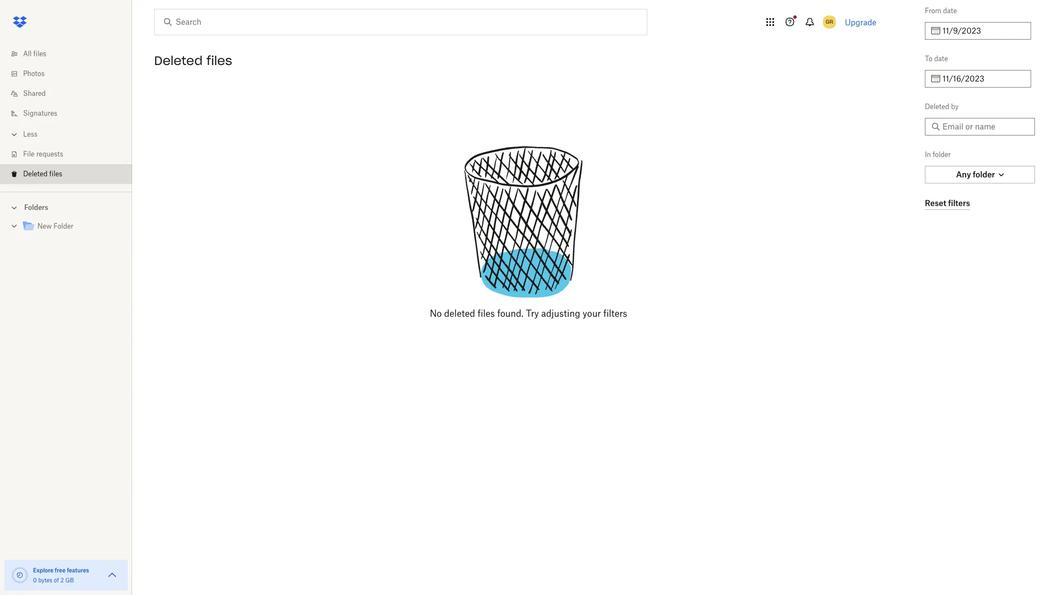 Task type: describe. For each thing, give the bounding box(es) containing it.
all files link
[[9, 44, 132, 64]]

less image
[[9, 129, 20, 140]]

folder for any folder
[[974, 170, 996, 179]]

reset filters
[[926, 198, 971, 207]]

To date text field
[[943, 73, 1025, 85]]

Search in folder "Dropbox" text field
[[176, 16, 625, 28]]

bytes
[[38, 577, 52, 584]]

shared link
[[9, 84, 132, 104]]

deleted files link
[[9, 164, 132, 184]]

1 vertical spatial filters
[[604, 308, 628, 319]]

folders button
[[0, 199, 132, 215]]

any folder button
[[926, 166, 1036, 183]]

file requests link
[[9, 144, 132, 164]]

photos
[[23, 69, 45, 78]]

no
[[430, 308, 442, 319]]

explore
[[33, 567, 54, 574]]

any
[[957, 170, 972, 179]]

by
[[952, 102, 959, 111]]

1 vertical spatial deleted
[[926, 102, 950, 111]]

signatures link
[[9, 104, 132, 123]]

reset filters button
[[926, 197, 971, 210]]

folders
[[24, 203, 48, 212]]

features
[[67, 567, 89, 574]]

deleted
[[445, 308, 476, 319]]

date for from date
[[944, 7, 958, 15]]

deleted files inside list item
[[23, 170, 62, 178]]

to
[[926, 55, 933, 63]]

found.
[[498, 308, 524, 319]]

file requests
[[23, 150, 63, 158]]

date for to date
[[935, 55, 949, 63]]

no deleted files found. try adjusting your filters
[[430, 308, 628, 319]]

deleted files list item
[[0, 164, 132, 184]]

new folder link
[[22, 219, 123, 234]]

1 horizontal spatial deleted files
[[154, 53, 232, 68]]

explore free features 0 bytes of 2 gb
[[33, 567, 89, 584]]

in
[[926, 150, 932, 159]]

gr
[[826, 18, 834, 25]]



Task type: vqa. For each thing, say whether or not it's contained in the screenshot.
PDF
no



Task type: locate. For each thing, give the bounding box(es) containing it.
0 horizontal spatial deleted
[[23, 170, 48, 178]]

0 vertical spatial deleted
[[154, 53, 203, 68]]

gb
[[65, 577, 74, 584]]

deleted files
[[154, 53, 232, 68], [23, 170, 62, 178]]

date
[[944, 7, 958, 15], [935, 55, 949, 63]]

dropbox image
[[9, 11, 31, 33]]

requests
[[36, 150, 63, 158]]

deleted by
[[926, 102, 959, 111]]

files inside list item
[[49, 170, 62, 178]]

your
[[583, 308, 602, 319]]

filters
[[949, 198, 971, 207], [604, 308, 628, 319]]

0 vertical spatial folder
[[934, 150, 952, 159]]

free
[[55, 567, 66, 574]]

folder
[[934, 150, 952, 159], [974, 170, 996, 179]]

to date
[[926, 55, 949, 63]]

upgrade
[[846, 17, 877, 27]]

photos link
[[9, 64, 132, 84]]

new folder
[[37, 222, 73, 230]]

2
[[60, 577, 64, 584]]

0 horizontal spatial folder
[[934, 150, 952, 159]]

all files
[[23, 50, 46, 58]]

folder right any
[[974, 170, 996, 179]]

1 horizontal spatial filters
[[949, 198, 971, 207]]

0 horizontal spatial deleted files
[[23, 170, 62, 178]]

gr button
[[821, 13, 839, 31]]

file
[[23, 150, 35, 158]]

list containing all files
[[0, 37, 132, 192]]

list
[[0, 37, 132, 192]]

0 vertical spatial date
[[944, 7, 958, 15]]

all
[[23, 50, 32, 58]]

folder for in folder
[[934, 150, 952, 159]]

adjusting
[[542, 308, 581, 319]]

0 vertical spatial filters
[[949, 198, 971, 207]]

date right from
[[944, 7, 958, 15]]

1 horizontal spatial folder
[[974, 170, 996, 179]]

folder right in
[[934, 150, 952, 159]]

Deleted by text field
[[943, 121, 1029, 133]]

2 vertical spatial deleted
[[23, 170, 48, 178]]

deleted inside list item
[[23, 170, 48, 178]]

signatures
[[23, 109, 57, 117]]

deleted
[[154, 53, 203, 68], [926, 102, 950, 111], [23, 170, 48, 178]]

try
[[526, 308, 539, 319]]

upgrade link
[[846, 17, 877, 27]]

2 horizontal spatial deleted
[[926, 102, 950, 111]]

folder
[[54, 222, 73, 230]]

From date text field
[[943, 25, 1025, 37]]

of
[[54, 577, 59, 584]]

0 horizontal spatial filters
[[604, 308, 628, 319]]

date right to
[[935, 55, 949, 63]]

quota usage element
[[11, 566, 29, 584]]

1 vertical spatial deleted files
[[23, 170, 62, 178]]

shared
[[23, 89, 46, 98]]

1 horizontal spatial deleted
[[154, 53, 203, 68]]

filters right reset on the top of page
[[949, 198, 971, 207]]

1 vertical spatial date
[[935, 55, 949, 63]]

files
[[33, 50, 46, 58], [207, 53, 232, 68], [49, 170, 62, 178], [478, 308, 495, 319]]

new
[[37, 222, 52, 230]]

in folder
[[926, 150, 952, 159]]

reset
[[926, 198, 947, 207]]

from
[[926, 7, 942, 15]]

any folder
[[957, 170, 996, 179]]

filters right your
[[604, 308, 628, 319]]

less
[[23, 130, 37, 138]]

0 vertical spatial deleted files
[[154, 53, 232, 68]]

0
[[33, 577, 37, 584]]

1 vertical spatial folder
[[974, 170, 996, 179]]

from date
[[926, 7, 958, 15]]

filters inside button
[[949, 198, 971, 207]]

folder inside any folder "button"
[[974, 170, 996, 179]]



